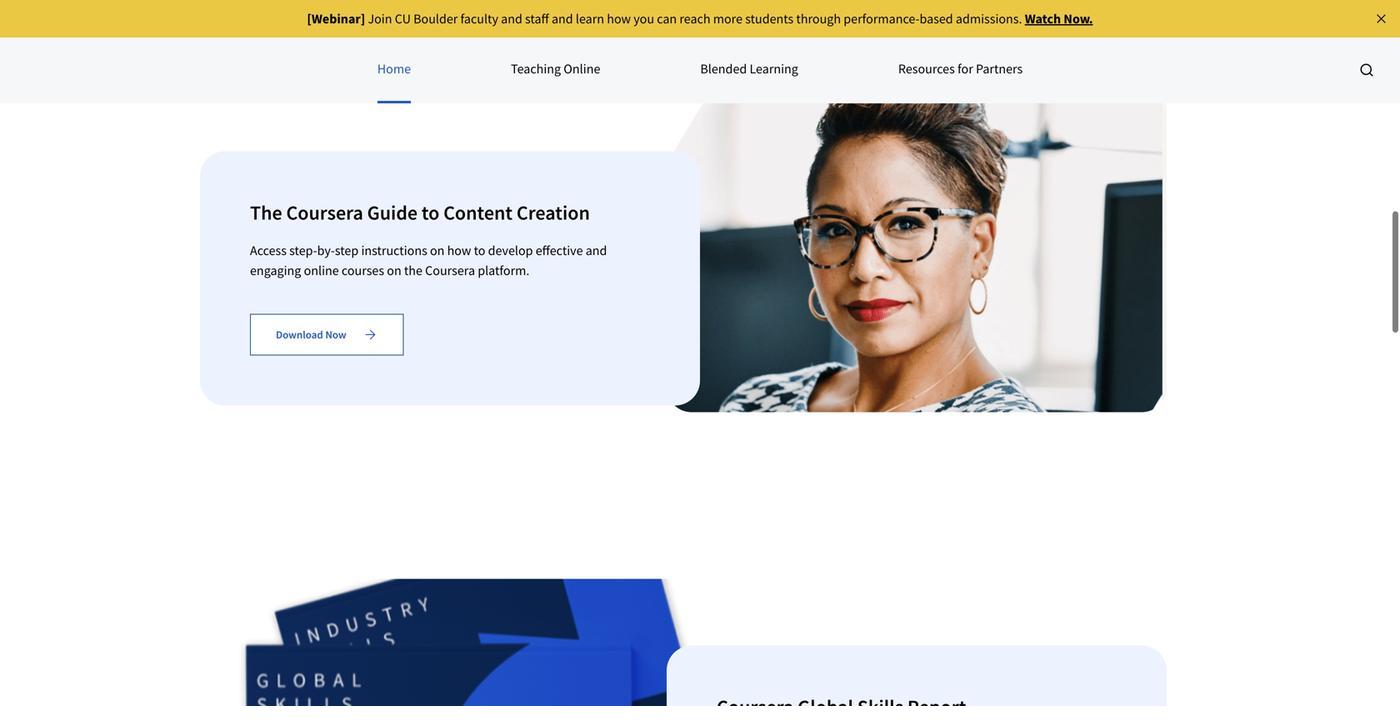 Task type: locate. For each thing, give the bounding box(es) containing it.
0 vertical spatial to
[[422, 200, 440, 225]]

0 horizontal spatial on
[[387, 262, 402, 279]]

and
[[501, 10, 523, 27], [552, 10, 573, 27], [586, 242, 607, 259]]

coursera
[[286, 200, 363, 225], [425, 262, 475, 279]]

learn
[[576, 10, 604, 27]]

how left you
[[607, 10, 631, 27]]

effective
[[536, 242, 583, 259]]

1 vertical spatial how
[[447, 242, 471, 259]]

0 horizontal spatial how
[[447, 242, 471, 259]]

and right effective
[[586, 242, 607, 259]]

1 horizontal spatial coursera
[[425, 262, 475, 279]]

step
[[335, 242, 359, 259]]

how down the content
[[447, 242, 471, 259]]

resources
[[899, 60, 955, 77]]

now.
[[1064, 10, 1093, 27]]

engaging
[[250, 262, 301, 279]]

0 horizontal spatial to
[[422, 200, 440, 225]]

the coursera guide to content creation
[[250, 200, 590, 225]]

now
[[325, 328, 347, 341]]

1 horizontal spatial on
[[430, 242, 445, 259]]

0 horizontal spatial coursera
[[286, 200, 363, 225]]

1 horizontal spatial and
[[552, 10, 573, 27]]

1 horizontal spatial how
[[607, 10, 631, 27]]

develop
[[488, 242, 533, 259]]

coursera up 'by-' on the top left
[[286, 200, 363, 225]]

on left the
[[387, 262, 402, 279]]

0 vertical spatial on
[[430, 242, 445, 259]]

and right staff
[[552, 10, 573, 27]]

access
[[250, 242, 287, 259]]

join
[[368, 10, 392, 27]]

1 horizontal spatial to
[[474, 242, 486, 259]]

by-
[[317, 242, 335, 259]]

creation
[[517, 200, 590, 225]]

learning
[[750, 60, 799, 77]]

to left develop
[[474, 242, 486, 259]]

1 vertical spatial to
[[474, 242, 486, 259]]

staff
[[525, 10, 549, 27]]

for
[[958, 60, 974, 77]]

coursera inside access step-by-step instructions on how to develop effective and engaging online courses on the coursera platform.
[[425, 262, 475, 279]]

and left staff
[[501, 10, 523, 27]]

step-
[[289, 242, 317, 259]]

download now link
[[250, 314, 404, 355]]

online
[[564, 60, 601, 77]]

to right guide
[[422, 200, 440, 225]]

watch now. link
[[1025, 10, 1093, 27]]

guide
[[367, 200, 418, 225]]

and inside access step-by-step instructions on how to develop effective and engaging online courses on the coursera platform.
[[586, 242, 607, 259]]

0 vertical spatial coursera
[[286, 200, 363, 225]]

home
[[377, 60, 411, 77]]

how
[[607, 10, 631, 27], [447, 242, 471, 259]]

resources for partners link
[[899, 37, 1023, 103]]

to
[[422, 200, 440, 225], [474, 242, 486, 259]]

coursera right the
[[425, 262, 475, 279]]

on down the coursera guide to content creation
[[430, 242, 445, 259]]

performance-
[[844, 10, 920, 27]]

you
[[634, 10, 654, 27]]

1 vertical spatial coursera
[[425, 262, 475, 279]]

on
[[430, 242, 445, 259], [387, 262, 402, 279]]

2 horizontal spatial and
[[586, 242, 607, 259]]

[webinar] join cu boulder faculty and staff and learn how you can reach more students through performance-based admissions. watch now.
[[307, 10, 1093, 27]]

home link
[[377, 37, 411, 103]]

reach
[[680, 10, 711, 27]]

menu
[[0, 37, 1401, 103]]

to inside access step-by-step instructions on how to develop effective and engaging online courses on the coursera platform.
[[474, 242, 486, 259]]



Task type: vqa. For each thing, say whether or not it's contained in the screenshot.
cu at the left top
yes



Task type: describe. For each thing, give the bounding box(es) containing it.
teaching
[[511, 60, 561, 77]]

can
[[657, 10, 677, 27]]

menu containing home
[[0, 37, 1401, 103]]

the
[[404, 262, 423, 279]]

0 vertical spatial how
[[607, 10, 631, 27]]

resources for partners
[[899, 60, 1023, 77]]

teaching online
[[511, 60, 601, 77]]

more
[[713, 10, 743, 27]]

students
[[745, 10, 794, 27]]

through
[[796, 10, 841, 27]]

close banner image
[[1374, 11, 1389, 26]]

watch
[[1025, 10, 1061, 27]]

download
[[276, 328, 323, 341]]

based
[[920, 10, 953, 27]]

instructions
[[361, 242, 427, 259]]

partners
[[976, 60, 1023, 77]]

blended learning
[[701, 60, 799, 77]]

1 vertical spatial on
[[387, 262, 402, 279]]

platform.
[[478, 262, 530, 279]]

courses
[[342, 262, 384, 279]]

how inside access step-by-step instructions on how to develop effective and engaging online courses on the coursera platform.
[[447, 242, 471, 259]]

boulder
[[414, 10, 458, 27]]

access step-by-step instructions on how to develop effective and engaging online courses on the coursera platform.
[[250, 242, 607, 279]]

cu
[[395, 10, 411, 27]]

online
[[304, 262, 339, 279]]

blended learning link
[[701, 37, 799, 103]]

admissions.
[[956, 10, 1022, 27]]

content
[[444, 200, 513, 225]]

faculty
[[461, 10, 498, 27]]

teaching online link
[[511, 37, 601, 103]]

0 horizontal spatial and
[[501, 10, 523, 27]]

blended
[[701, 60, 747, 77]]

[webinar]
[[307, 10, 365, 27]]

download now
[[276, 328, 347, 341]]

the
[[250, 200, 282, 225]]



